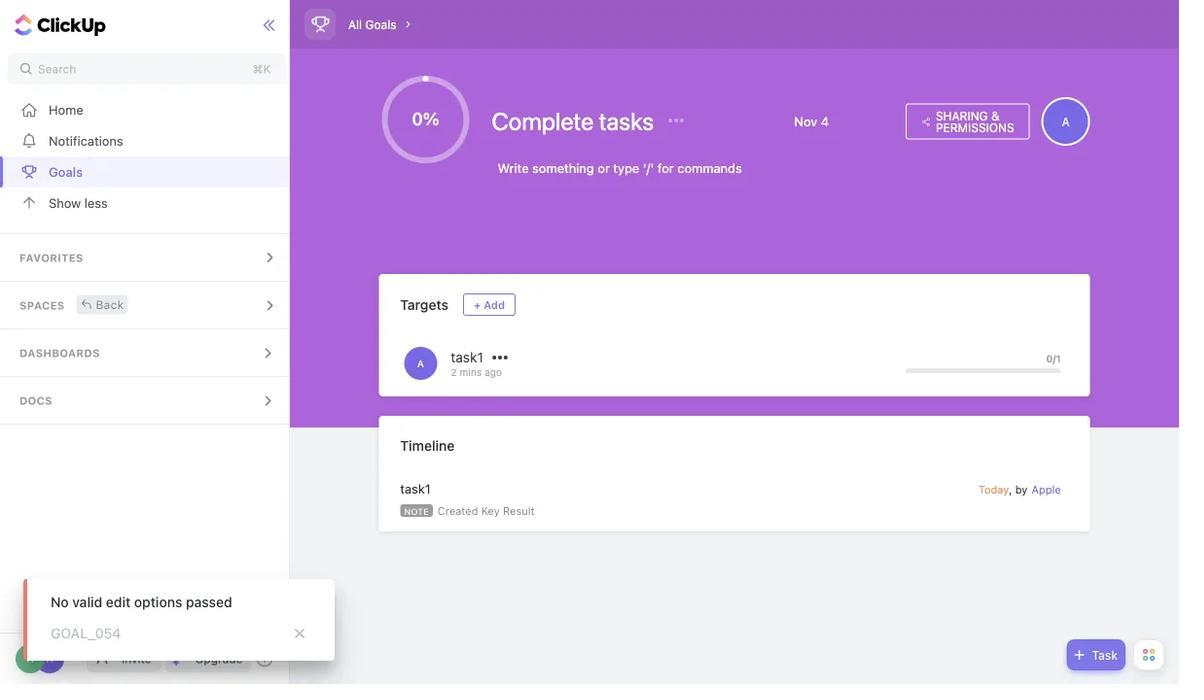 Task type: locate. For each thing, give the bounding box(es) containing it.
permissions
[[936, 121, 1014, 135]]

0 vertical spatial a button
[[1042, 97, 1090, 146]]

nov 4 button
[[794, 114, 896, 129]]

by
[[1015, 484, 1028, 496]]

mins
[[460, 367, 482, 378]]

nov 4
[[794, 114, 829, 129]]

sharing
[[936, 109, 988, 123]]

a right &
[[1062, 115, 1070, 128]]

nov
[[794, 114, 817, 129]]

task1 up mins
[[451, 350, 483, 366]]

docs
[[19, 395, 52, 408]]

task1 up note
[[400, 482, 431, 496]]

invite
[[122, 653, 151, 666]]

1 horizontal spatial a button
[[1042, 97, 1090, 146]]

1 vertical spatial a button
[[402, 345, 439, 382]]

show less
[[49, 196, 108, 211]]

a button right &
[[1042, 97, 1090, 146]]

notifications
[[49, 134, 123, 148]]

task1
[[451, 350, 483, 366], [400, 482, 431, 496]]

+ add
[[474, 299, 505, 311]]

back link
[[76, 295, 128, 315]]

less
[[84, 196, 108, 211]]

key
[[481, 505, 500, 518]]

valid
[[72, 595, 102, 611]]

apple
[[1032, 484, 1061, 496]]

timeline
[[400, 438, 455, 454]]

sharing & permissions
[[936, 109, 1014, 135]]

2 mins ago
[[451, 367, 502, 378]]

complete
[[492, 107, 594, 136]]

0 vertical spatial task1
[[451, 350, 483, 366]]

a
[[1062, 115, 1070, 128], [417, 358, 424, 369]]

goal_054
[[51, 626, 121, 642]]

1 vertical spatial a
[[417, 358, 424, 369]]

sidebar navigation
[[0, 0, 294, 685]]

add
[[484, 299, 505, 311]]

spaces
[[19, 300, 65, 312]]

options
[[134, 595, 182, 611]]

upgrade
[[195, 653, 243, 666]]

0 horizontal spatial a button
[[402, 345, 439, 382]]

today , by apple
[[979, 484, 1061, 496]]

a button
[[1042, 97, 1090, 146], [402, 345, 439, 382]]

0 vertical spatial a
[[1062, 115, 1070, 128]]

&
[[991, 109, 1000, 123]]

goals link
[[0, 157, 294, 188]]

complete tasks
[[492, 107, 659, 136]]

note created key result
[[404, 505, 535, 518]]

2
[[451, 367, 457, 378]]

⌘k
[[253, 62, 271, 76]]

a left the 2
[[417, 358, 424, 369]]

1 vertical spatial task1
[[400, 482, 431, 496]]

a button left the 2
[[402, 345, 439, 382]]



Task type: describe. For each thing, give the bounding box(es) containing it.
0 horizontal spatial a
[[417, 358, 424, 369]]

4
[[821, 114, 829, 129]]

1 horizontal spatial a
[[1062, 115, 1070, 128]]

no
[[51, 595, 69, 611]]

0/1
[[1046, 353, 1061, 364]]

passed
[[186, 595, 232, 611]]

,
[[1009, 484, 1012, 496]]

tasks
[[599, 107, 654, 136]]

all goals
[[348, 18, 396, 31]]

search
[[38, 62, 76, 76]]

goals
[[49, 165, 83, 179]]

result
[[503, 505, 535, 518]]

1 horizontal spatial task1
[[451, 350, 483, 366]]

all goals link
[[343, 12, 401, 37]]

favorites
[[19, 252, 83, 265]]

show
[[49, 196, 81, 211]]

targets
[[400, 297, 448, 313]]

back
[[96, 298, 124, 312]]

no valid edit options passed
[[51, 595, 232, 611]]

favorites button
[[0, 234, 294, 281]]

+
[[474, 299, 481, 311]]

today
[[979, 484, 1009, 496]]

task
[[1092, 649, 1118, 663]]

home link
[[0, 94, 294, 126]]

upgrade link
[[165, 646, 251, 673]]

dashboards
[[19, 347, 100, 360]]

notifications link
[[0, 126, 294, 157]]

ago
[[485, 367, 502, 378]]

created
[[438, 505, 478, 518]]

note
[[404, 507, 429, 517]]

home
[[49, 103, 83, 117]]

0 horizontal spatial task1
[[400, 482, 431, 496]]

edit
[[106, 595, 131, 611]]



Task type: vqa. For each thing, say whether or not it's contained in the screenshot.
Task
yes



